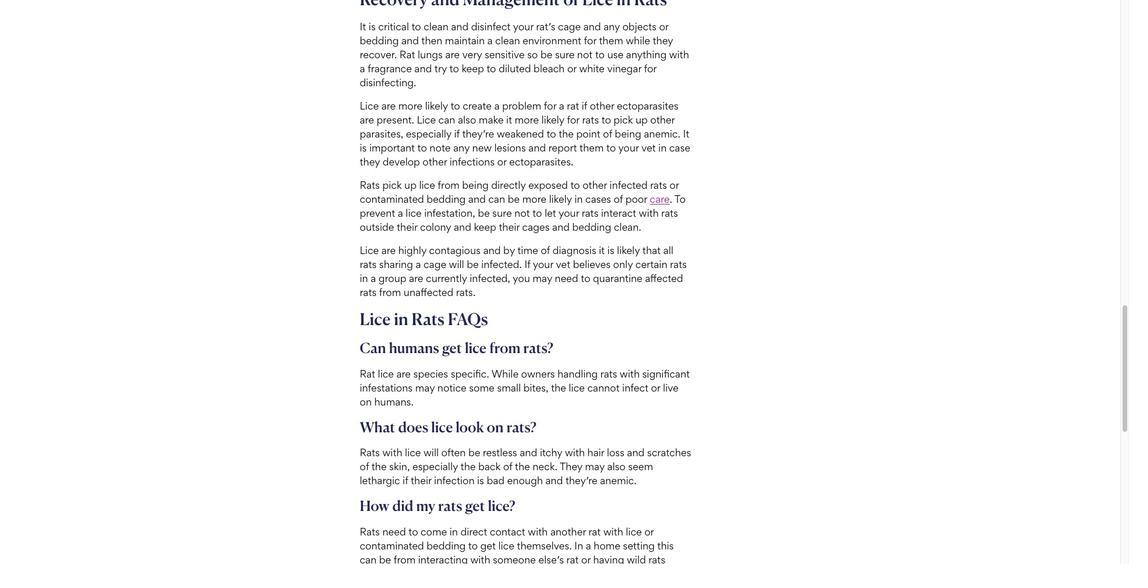 Task type: describe. For each thing, give the bounding box(es) containing it.
if
[[525, 258, 530, 270]]

may inside "rats with lice will often be restless and itchy with hair loss and scratches of the skin, especially the back of the neck. they may also seem lethargic if their infection is bad enough and they're anemic."
[[585, 461, 605, 473]]

ectoparasites.
[[509, 155, 574, 168]]

contact
[[490, 526, 525, 538]]

very
[[462, 48, 482, 60]]

disinfect
[[471, 20, 511, 32]]

especially inside "rats with lice will often be restless and itchy with hair loss and scratches of the skin, especially the back of the neck. they may also seem lethargic if their infection is bad enough and they're anemic."
[[413, 461, 458, 473]]

they inside lice are more likely to create a problem for a rat if other ectoparasites are present. lice can also make it more likely for rats to pick up other parasites, especially if they're weakened to the point of being anemic. it is important to note any new lesions and report them to your vet in case they develop other infections or ectoparasites.
[[360, 155, 380, 168]]

lice left look
[[431, 418, 453, 436]]

maintain
[[445, 34, 485, 46]]

itchy
[[540, 447, 562, 459]]

to left come
[[409, 526, 418, 538]]

rat's
[[536, 20, 555, 32]]

a down bleach in the top of the page
[[559, 99, 564, 112]]

any inside it is critical to clean and disinfect your rat's cage and any objects or bedding and then maintain a clean environment for them while they recover. rat lungs are very sensitive so be sure not to use anything with a fragrance and try to keep to diluted bleach or white vinegar for disinfecting.
[[604, 20, 620, 32]]

anything
[[626, 48, 667, 60]]

the up infection on the left of page
[[461, 461, 476, 473]]

look
[[456, 418, 484, 436]]

to left use
[[595, 48, 605, 60]]

while
[[626, 34, 650, 46]]

it inside lice are more likely to create a problem for a rat if other ectoparasites are present. lice can also make it more likely for rats to pick up other parasites, especially if they're weakened to the point of being anemic. it is important to note any new lesions and report them to your vet in case they develop other infections or ectoparasites.
[[506, 113, 512, 126]]

your inside . to prevent a lice infestation, be sure not to let your rats interact with rats outside their colony and keep their cages and bedding clean.
[[559, 207, 579, 219]]

what
[[360, 418, 395, 436]]

someone
[[493, 554, 536, 564]]

is inside "rats with lice will often be restless and itchy with hair loss and scratches of the skin, especially the back of the neck. they may also seem lethargic if their infection is bad enough and they're anemic."
[[477, 475, 484, 487]]

can inside rats need to come in direct contact with another rat with lice or contaminated bedding to get lice themselves. in a home setting this can be from interacting with someone else's rat or having wild ra
[[360, 554, 377, 564]]

environment
[[523, 34, 581, 46]]

rats need to come in direct contact with another rat with lice or contaminated bedding to get lice themselves. in a home setting this can be from interacting with someone else's rat or having wild ra
[[360, 526, 674, 564]]

directly
[[491, 179, 526, 191]]

problem
[[502, 99, 541, 112]]

their inside "rats with lice will often be restless and itchy with hair loss and scratches of the skin, especially the back of the neck. they may also seem lethargic if their infection is bad enough and they're anemic."
[[411, 475, 432, 487]]

other down note
[[423, 155, 447, 168]]

other down ectoparasites
[[650, 113, 675, 126]]

or up setting
[[645, 526, 654, 538]]

significant
[[642, 367, 690, 380]]

also inside lice are more likely to create a problem for a rat if other ectoparasites are present. lice can also make it more likely for rats to pick up other parasites, especially if they're weakened to the point of being anemic. it is important to note any new lesions and report them to your vet in case they develop other infections or ectoparasites.
[[458, 113, 476, 126]]

a down highly
[[416, 258, 421, 270]]

owners
[[521, 367, 555, 380]]

may inside lice are highly contagious and by time of diagnosis it is likely that all rats sharing a cage will be infected. if your vet believes only certain rats in a group are currently infected, you may need to quarantine affected rats from unaffected rats.
[[533, 272, 552, 284]]

to down direct
[[468, 540, 478, 552]]

being inside rats pick up lice from being directly exposed to other infected rats or contaminated bedding and can be more likely in cases of poor
[[462, 179, 489, 191]]

the up enough
[[515, 461, 530, 473]]

lice for rats
[[360, 309, 391, 329]]

pick inside lice are more likely to create a problem for a rat if other ectoparasites are present. lice can also make it more likely for rats to pick up other parasites, especially if they're weakened to the point of being anemic. it is important to note any new lesions and report them to your vet in case they develop other infections or ectoparasites.
[[614, 113, 633, 126]]

lice are more likely to create a problem for a rat if other ectoparasites are present. lice can also make it more likely for rats to pick up other parasites, especially if they're weakened to the point of being anemic. it is important to note any new lesions and report them to your vet in case they develop other infections or ectoparasites.
[[360, 99, 690, 168]]

to left create
[[451, 99, 460, 112]]

infected
[[610, 179, 648, 191]]

quarantine
[[593, 272, 643, 284]]

rat inside 'rat lice are species specific. while owners handling rats with significant infestations may notice some small bites, the lice cannot infect or live on humans.'
[[360, 367, 375, 380]]

my
[[416, 497, 435, 515]]

cage inside lice are highly contagious and by time of diagnosis it is likely that all rats sharing a cage will be infected. if your vet believes only certain rats in a group are currently infected, you may need to quarantine affected rats from unaffected rats.
[[424, 258, 446, 270]]

to down white
[[602, 113, 611, 126]]

lice inside rats pick up lice from being directly exposed to other infected rats or contaminated bedding and can be more likely in cases of poor
[[419, 179, 435, 191]]

from inside rats pick up lice from being directly exposed to other infected rats or contaminated bedding and can be more likely in cases of poor
[[438, 179, 460, 191]]

lice for highly
[[360, 244, 379, 256]]

humans
[[389, 339, 439, 356]]

in inside rats need to come in direct contact with another rat with lice or contaminated bedding to get lice themselves. in a home setting this can be from interacting with someone else's rat or having wild ra
[[450, 526, 458, 538]]

for up point
[[567, 113, 580, 126]]

also inside "rats with lice will often be restless and itchy with hair loss and scratches of the skin, especially the back of the neck. they may also seem lethargic if their infection is bad enough and they're anemic."
[[607, 461, 626, 473]]

rats down .
[[661, 207, 678, 219]]

develop
[[383, 155, 420, 168]]

and up neck.
[[520, 447, 537, 459]]

from inside rats need to come in direct contact with another rat with lice or contaminated bedding to get lice themselves. in a home setting this can be from interacting with someone else's rat or having wild ra
[[394, 554, 416, 564]]

their up highly
[[397, 221, 418, 233]]

and down infestation, on the top left of the page
[[454, 221, 471, 233]]

with down direct
[[470, 554, 490, 564]]

having
[[593, 554, 624, 564]]

infections
[[450, 155, 495, 168]]

with up "skin,"
[[382, 447, 402, 459]]

or right 'objects'
[[659, 20, 669, 32]]

to inside lice are highly contagious and by time of diagnosis it is likely that all rats sharing a cage will be infected. if your vet believes only certain rats in a group are currently infected, you may need to quarantine affected rats from unaffected rats.
[[581, 272, 590, 284]]

rats for pick
[[360, 179, 380, 191]]

0 vertical spatial get
[[442, 339, 462, 356]]

some
[[469, 381, 495, 394]]

1 vertical spatial rat
[[589, 526, 601, 538]]

in inside rats pick up lice from being directly exposed to other infected rats or contaminated bedding and can be more likely in cases of poor
[[575, 193, 583, 205]]

or down in
[[581, 554, 591, 564]]

1 vertical spatial clean
[[495, 34, 520, 46]]

be inside lice are highly contagious and by time of diagnosis it is likely that all rats sharing a cage will be infected. if your vet believes only certain rats in a group are currently infected, you may need to quarantine affected rats from unaffected rats.
[[467, 258, 479, 270]]

likely down try
[[425, 99, 448, 112]]

rat inside lice are more likely to create a problem for a rat if other ectoparasites are present. lice can also make it more likely for rats to pick up other parasites, especially if they're weakened to the point of being anemic. it is important to note any new lesions and report them to your vet in case they develop other infections or ectoparasites.
[[567, 99, 579, 112]]

rats right my
[[438, 497, 462, 515]]

they're inside lice are more likely to create a problem for a rat if other ectoparasites are present. lice can also make it more likely for rats to pick up other parasites, especially if they're weakened to the point of being anemic. it is important to note any new lesions and report them to your vet in case they develop other infections or ectoparasites.
[[462, 127, 494, 140]]

rat inside it is critical to clean and disinfect your rat's cage and any objects or bedding and then maintain a clean environment for them while they recover. rat lungs are very sensitive so be sure not to use anything with a fragrance and try to keep to diluted bleach or white vinegar for disinfecting.
[[400, 48, 415, 60]]

pick inside rats pick up lice from being directly exposed to other infected rats or contaminated bedding and can be more likely in cases of poor
[[382, 179, 402, 191]]

then
[[421, 34, 442, 46]]

humans.
[[374, 395, 414, 408]]

and inside lice are highly contagious and by time of diagnosis it is likely that all rats sharing a cage will be infected. if your vet believes only certain rats in a group are currently infected, you may need to quarantine affected rats from unaffected rats.
[[483, 244, 501, 256]]

lice up setting
[[626, 526, 642, 538]]

lice for more
[[360, 99, 379, 112]]

for up white
[[584, 34, 597, 46]]

keep inside . to prevent a lice infestation, be sure not to let your rats interact with rats outside their colony and keep their cages and bedding clean.
[[474, 221, 496, 233]]

from inside lice are highly contagious and by time of diagnosis it is likely that all rats sharing a cage will be infected. if your vet believes only certain rats in a group are currently infected, you may need to quarantine affected rats from unaffected rats.
[[379, 286, 401, 298]]

poor
[[626, 193, 647, 205]]

how did my rats get lice?
[[360, 497, 515, 515]]

prevent
[[360, 207, 395, 219]]

being inside lice are more likely to create a problem for a rat if other ectoparasites are present. lice can also make it more likely for rats to pick up other parasites, especially if they're weakened to the point of being anemic. it is important to note any new lesions and report them to your vet in case they develop other infections or ectoparasites.
[[615, 127, 641, 140]]

enough
[[507, 475, 543, 487]]

while
[[492, 367, 519, 380]]

a down disinfect on the left top
[[487, 34, 493, 46]]

how
[[360, 497, 389, 515]]

so
[[527, 48, 538, 60]]

what does lice look on rats?
[[360, 418, 537, 436]]

vinegar
[[607, 62, 642, 74]]

to inside . to prevent a lice infestation, be sure not to let your rats interact with rats outside their colony and keep their cages and bedding clean.
[[533, 207, 542, 219]]

especially inside lice are more likely to create a problem for a rat if other ectoparasites are present. lice can also make it more likely for rats to pick up other parasites, especially if they're weakened to the point of being anemic. it is important to note any new lesions and report them to your vet in case they develop other infections or ectoparasites.
[[406, 127, 452, 140]]

are up unaffected
[[409, 272, 423, 284]]

by
[[503, 244, 515, 256]]

sharing
[[379, 258, 413, 270]]

seem
[[628, 461, 653, 473]]

rats down the "all"
[[670, 258, 687, 270]]

setting
[[623, 540, 655, 552]]

to
[[675, 193, 686, 205]]

rats with lice will often be restless and itchy with hair loss and scratches of the skin, especially the back of the neck. they may also seem lethargic if their infection is bad enough and they're anemic.
[[360, 447, 691, 487]]

diagnosis
[[553, 244, 596, 256]]

rats up can
[[360, 286, 377, 298]]

.
[[670, 193, 672, 205]]

other inside rats pick up lice from being directly exposed to other infected rats or contaminated bedding and can be more likely in cases of poor
[[583, 179, 607, 191]]

handling
[[558, 367, 598, 380]]

that
[[643, 244, 661, 256]]

bites,
[[524, 381, 549, 394]]

your inside lice are more likely to create a problem for a rat if other ectoparasites are present. lice can also make it more likely for rats to pick up other parasites, especially if they're weakened to the point of being anemic. it is important to note any new lesions and report them to your vet in case they develop other infections or ectoparasites.
[[618, 141, 639, 154]]

critical
[[378, 20, 409, 32]]

back
[[478, 461, 501, 473]]

in inside lice are more likely to create a problem for a rat if other ectoparasites are present. lice can also make it more likely for rats to pick up other parasites, especially if they're weakened to the point of being anemic. it is important to note any new lesions and report them to your vet in case they develop other infections or ectoparasites.
[[658, 141, 667, 154]]

to right critical at the top of the page
[[412, 20, 421, 32]]

the up lethargic
[[372, 461, 387, 473]]

your inside it is critical to clean and disinfect your rat's cage and any objects or bedding and then maintain a clean environment for them while they recover. rat lungs are very sensitive so be sure not to use anything with a fragrance and try to keep to diluted bleach or white vinegar for disinfecting.
[[513, 20, 534, 32]]

unaffected
[[404, 286, 454, 298]]

your inside lice are highly contagious and by time of diagnosis it is likely that all rats sharing a cage will be infected. if your vet believes only certain rats in a group are currently infected, you may need to quarantine affected rats from unaffected rats.
[[533, 258, 553, 270]]

for down anything
[[644, 62, 657, 74]]

vet inside lice are highly contagious and by time of diagnosis it is likely that all rats sharing a cage will be infected. if your vet believes only certain rats in a group are currently infected, you may need to quarantine affected rats from unaffected rats.
[[556, 258, 570, 270]]

infestation,
[[424, 207, 475, 219]]

rats down unaffected
[[412, 309, 445, 329]]

and inside rats pick up lice from being directly exposed to other infected rats or contaminated bedding and can be more likely in cases of poor
[[468, 193, 486, 205]]

create
[[463, 99, 492, 112]]

let
[[545, 207, 556, 219]]

case
[[669, 141, 690, 154]]

and inside lice are more likely to create a problem for a rat if other ectoparasites are present. lice can also make it more likely for rats to pick up other parasites, especially if they're weakened to the point of being anemic. it is important to note any new lesions and report them to your vet in case they develop other infections or ectoparasites.
[[529, 141, 546, 154]]

to right try
[[450, 62, 459, 74]]

1 vertical spatial more
[[515, 113, 539, 126]]

disinfecting.
[[360, 76, 416, 88]]

exposed
[[528, 179, 568, 191]]

affected
[[645, 272, 683, 284]]

a inside rats need to come in direct contact with another rat with lice or contaminated bedding to get lice themselves. in a home setting this can be from interacting with someone else's rat or having wild ra
[[586, 540, 591, 552]]

wild
[[627, 554, 646, 564]]

the inside 'rat lice are species specific. while owners handling rats with significant infestations may notice some small bites, the lice cannot infect or live on humans.'
[[551, 381, 566, 394]]

other up point
[[590, 99, 614, 112]]

come
[[421, 526, 447, 538]]

highly
[[398, 244, 427, 256]]

it inside lice are more likely to create a problem for a rat if other ectoparasites are present. lice can also make it more likely for rats to pick up other parasites, especially if they're weakened to the point of being anemic. it is important to note any new lesions and report them to your vet in case they develop other infections or ectoparasites.
[[683, 127, 689, 140]]

lice?
[[488, 497, 515, 515]]

rats left sharing
[[360, 258, 377, 270]]

else's
[[539, 554, 564, 564]]

rats? for can humans get lice from rats?
[[523, 339, 553, 356]]

rats down cases
[[582, 207, 599, 219]]

of up lethargic
[[360, 461, 369, 473]]

weakened
[[497, 127, 544, 140]]

are up parasites, at the left
[[360, 113, 374, 126]]

bedding for it is critical to clean and disinfect your rat's cage and any objects or bedding and then maintain a clean environment for them while they recover. rat lungs are very sensitive so be sure not to use anything with a fragrance and try to keep to diluted bleach or white vinegar for disinfecting.
[[360, 34, 399, 46]]

are up present.
[[381, 99, 396, 112]]

white
[[579, 62, 605, 74]]

are inside it is critical to clean and disinfect your rat's cage and any objects or bedding and then maintain a clean environment for them while they recover. rat lungs are very sensitive so be sure not to use anything with a fragrance and try to keep to diluted bleach or white vinegar for disinfecting.
[[445, 48, 460, 60]]

lice up infestations
[[378, 367, 394, 380]]

contaminated for need
[[360, 540, 424, 552]]

1 vertical spatial if
[[454, 127, 460, 140]]

they inside it is critical to clean and disinfect your rat's cage and any objects or bedding and then maintain a clean environment for them while they recover. rat lungs are very sensitive so be sure not to use anything with a fragrance and try to keep to diluted bleach or white vinegar for disinfecting.
[[653, 34, 673, 46]]

not inside it is critical to clean and disinfect your rat's cage and any objects or bedding and then maintain a clean environment for them while they recover. rat lungs are very sensitive so be sure not to use anything with a fragrance and try to keep to diluted bleach or white vinegar for disinfecting.
[[577, 48, 593, 60]]

0 vertical spatial more
[[398, 99, 423, 112]]

rat lice are species specific. while owners handling rats with significant infestations may notice some small bites, the lice cannot infect or live on humans.
[[360, 367, 690, 408]]

lice up specific.
[[465, 339, 487, 356]]

be inside . to prevent a lice infestation, be sure not to let your rats interact with rats outside their colony and keep their cages and bedding clean.
[[478, 207, 490, 219]]

lice down contact at the left
[[498, 540, 514, 552]]

1 vertical spatial get
[[465, 497, 485, 515]]

live
[[663, 381, 679, 394]]

try
[[435, 62, 447, 74]]

to down sensitive
[[487, 62, 496, 74]]

contaminated for pick
[[360, 193, 424, 205]]

of down the "restless"
[[503, 461, 512, 473]]

not inside . to prevent a lice infestation, be sure not to let your rats interact with rats outside their colony and keep their cages and bedding clean.
[[515, 207, 530, 219]]

in inside lice are highly contagious and by time of diagnosis it is likely that all rats sharing a cage will be infected. if your vet believes only certain rats in a group are currently infected, you may need to quarantine affected rats from unaffected rats.
[[360, 272, 368, 284]]

in up humans
[[394, 309, 408, 329]]

infected,
[[470, 272, 510, 284]]

need inside rats need to come in direct contact with another rat with lice or contaminated bedding to get lice themselves. in a home setting this can be from interacting with someone else's rat or having wild ra
[[382, 526, 406, 538]]

and up white
[[584, 20, 601, 32]]

them inside it is critical to clean and disinfect your rat's cage and any objects or bedding and then maintain a clean environment for them while they recover. rat lungs are very sensitive so be sure not to use anything with a fragrance and try to keep to diluted bleach or white vinegar for disinfecting.
[[599, 34, 623, 46]]

lice inside "rats with lice will often be restless and itchy with hair loss and scratches of the skin, especially the back of the neck. they may also seem lethargic if their infection is bad enough and they're anemic."
[[405, 447, 421, 459]]

lice are highly contagious and by time of diagnosis it is likely that all rats sharing a cage will be infected. if your vet believes only certain rats in a group are currently infected, you may need to quarantine affected rats from unaffected rats.
[[360, 244, 687, 298]]

are up sharing
[[381, 244, 396, 256]]

hair
[[587, 447, 604, 459]]

certain
[[636, 258, 667, 270]]

of inside lice are more likely to create a problem for a rat if other ectoparasites are present. lice can also make it more likely for rats to pick up other parasites, especially if they're weakened to the point of being anemic. it is important to note any new lesions and report them to your vet in case they develop other infections or ectoparasites.
[[603, 127, 612, 140]]

infect
[[622, 381, 649, 394]]

bedding for rats need to come in direct contact with another rat with lice or contaminated bedding to get lice themselves. in a home setting this can be from interacting with someone else's rat or having wild ra
[[427, 540, 466, 552]]

specific.
[[451, 367, 489, 380]]

cage inside it is critical to clean and disinfect your rat's cage and any objects or bedding and then maintain a clean environment for them while they recover. rat lungs are very sensitive so be sure not to use anything with a fragrance and try to keep to diluted bleach or white vinegar for disinfecting.
[[558, 20, 581, 32]]

will inside "rats with lice will often be restless and itchy with hair loss and scratches of the skin, especially the back of the neck. they may also seem lethargic if their infection is bad enough and they're anemic."
[[424, 447, 439, 459]]

sure inside it is critical to clean and disinfect your rat's cage and any objects or bedding and then maintain a clean environment for them while they recover. rat lungs are very sensitive so be sure not to use anything with a fragrance and try to keep to diluted bleach or white vinegar for disinfecting.
[[555, 48, 575, 60]]

can inside rats pick up lice from being directly exposed to other infected rats or contaminated bedding and can be more likely in cases of poor
[[488, 193, 505, 205]]



Task type: locate. For each thing, give the bounding box(es) containing it.
1 vertical spatial up
[[404, 179, 417, 191]]

with up infect
[[620, 367, 640, 380]]

0 vertical spatial up
[[636, 113, 648, 126]]

0 vertical spatial any
[[604, 20, 620, 32]]

bedding up infestation, on the top left of the page
[[427, 193, 466, 205]]

0 horizontal spatial they're
[[462, 127, 494, 140]]

lice up can
[[360, 309, 391, 329]]

or
[[659, 20, 669, 32], [567, 62, 577, 74], [497, 155, 507, 168], [670, 179, 679, 191], [651, 381, 660, 394], [645, 526, 654, 538], [581, 554, 591, 564]]

cages
[[522, 221, 550, 233]]

0 vertical spatial also
[[458, 113, 476, 126]]

to
[[412, 20, 421, 32], [595, 48, 605, 60], [450, 62, 459, 74], [487, 62, 496, 74], [451, 99, 460, 112], [602, 113, 611, 126], [547, 127, 556, 140], [418, 141, 427, 154], [606, 141, 616, 154], [571, 179, 580, 191], [533, 207, 542, 219], [581, 272, 590, 284], [409, 526, 418, 538], [468, 540, 478, 552]]

0 horizontal spatial they
[[360, 155, 380, 168]]

2 horizontal spatial can
[[488, 193, 505, 205]]

rats up care link
[[650, 179, 667, 191]]

0 vertical spatial rat
[[400, 48, 415, 60]]

or inside 'rat lice are species specific. while owners handling rats with significant infestations may notice some small bites, the lice cannot infect or live on humans.'
[[651, 381, 660, 394]]

it up case
[[683, 127, 689, 140]]

need down did
[[382, 526, 406, 538]]

1 vertical spatial it
[[683, 127, 689, 140]]

2 horizontal spatial if
[[582, 99, 587, 112]]

1 vertical spatial it
[[599, 244, 605, 256]]

rats inside 'rat lice are species specific. while owners handling rats with significant infestations may notice some small bites, the lice cannot infect or live on humans.'
[[600, 367, 617, 380]]

will inside lice are highly contagious and by time of diagnosis it is likely that all rats sharing a cage will be infected. if your vet believes only certain rats in a group are currently infected, you may need to quarantine affected rats from unaffected rats.
[[449, 258, 464, 270]]

1 vertical spatial not
[[515, 207, 530, 219]]

their up my
[[411, 475, 432, 487]]

anemic.
[[644, 127, 681, 140], [600, 475, 637, 487]]

2 vertical spatial may
[[585, 461, 605, 473]]

1 vertical spatial them
[[580, 141, 604, 154]]

are inside 'rat lice are species specific. while owners handling rats with significant infestations may notice some small bites, the lice cannot infect or live on humans.'
[[397, 367, 411, 380]]

new
[[472, 141, 492, 154]]

your right let on the top of the page
[[559, 207, 579, 219]]

0 vertical spatial contaminated
[[360, 193, 424, 205]]

rat
[[400, 48, 415, 60], [360, 367, 375, 380]]

important
[[369, 141, 415, 154]]

1 horizontal spatial any
[[604, 20, 620, 32]]

need inside lice are highly contagious and by time of diagnosis it is likely that all rats sharing a cage will be infected. if your vet believes only certain rats in a group are currently infected, you may need to quarantine affected rats from unaffected rats.
[[555, 272, 578, 284]]

other
[[590, 99, 614, 112], [650, 113, 675, 126], [423, 155, 447, 168], [583, 179, 607, 191]]

can inside lice are more likely to create a problem for a rat if other ectoparasites are present. lice can also make it more likely for rats to pick up other parasites, especially if they're weakened to the point of being anemic. it is important to note any new lesions and report them to your vet in case they develop other infections or ectoparasites.
[[439, 113, 455, 126]]

a right in
[[586, 540, 591, 552]]

and down neck.
[[546, 475, 563, 487]]

likely up report
[[542, 113, 564, 126]]

and down critical at the top of the page
[[401, 34, 419, 46]]

or up .
[[670, 179, 679, 191]]

rats inside rats need to come in direct contact with another rat with lice or contaminated bedding to get lice themselves. in a home setting this can be from interacting with someone else's rat or having wild ra
[[360, 526, 380, 538]]

to down believes
[[581, 272, 590, 284]]

1 horizontal spatial not
[[577, 48, 593, 60]]

of inside rats pick up lice from being directly exposed to other infected rats or contaminated bedding and can be more likely in cases of poor
[[614, 193, 623, 205]]

of up interact on the top right of page
[[614, 193, 623, 205]]

pick
[[614, 113, 633, 126], [382, 179, 402, 191]]

a down the recover.
[[360, 62, 365, 74]]

it left critical at the top of the page
[[360, 20, 366, 32]]

with inside 'rat lice are species specific. while owners handling rats with significant infestations may notice some small bites, the lice cannot infect or live on humans.'
[[620, 367, 640, 380]]

rats up point
[[582, 113, 599, 126]]

it inside lice are highly contagious and by time of diagnosis it is likely that all rats sharing a cage will be infected. if your vet believes only certain rats in a group are currently infected, you may need to quarantine affected rats from unaffected rats.
[[599, 244, 605, 256]]

1 vertical spatial pick
[[382, 179, 402, 191]]

if inside "rats with lice will often be restless and itchy with hair loss and scratches of the skin, especially the back of the neck. they may also seem lethargic if their infection is bad enough and they're anemic."
[[403, 475, 408, 487]]

bleach
[[534, 62, 565, 74]]

they're up new
[[462, 127, 494, 140]]

0 horizontal spatial sure
[[492, 207, 512, 219]]

keep down infestation, on the top left of the page
[[474, 221, 496, 233]]

anemic. inside lice are more likely to create a problem for a rat if other ectoparasites are present. lice can also make it more likely for rats to pick up other parasites, especially if they're weakened to the point of being anemic. it is important to note any new lesions and report them to your vet in case they develop other infections or ectoparasites.
[[644, 127, 681, 140]]

0 vertical spatial need
[[555, 272, 578, 284]]

their up by
[[499, 221, 520, 233]]

your left rat's
[[513, 20, 534, 32]]

0 vertical spatial on
[[360, 395, 372, 408]]

1 horizontal spatial also
[[607, 461, 626, 473]]

1 vertical spatial contaminated
[[360, 540, 424, 552]]

if down "skin,"
[[403, 475, 408, 487]]

being
[[615, 127, 641, 140], [462, 179, 489, 191]]

0 vertical spatial not
[[577, 48, 593, 60]]

to up report
[[547, 127, 556, 140]]

also down 'loss'
[[607, 461, 626, 473]]

0 horizontal spatial may
[[415, 381, 435, 394]]

2 vertical spatial rat
[[567, 554, 579, 564]]

it up believes
[[599, 244, 605, 256]]

lethargic
[[360, 475, 400, 487]]

rats inside "rats with lice will often be restless and itchy with hair loss and scratches of the skin, especially the back of the neck. they may also seem lethargic if their infection is bad enough and they're anemic."
[[360, 447, 380, 459]]

from
[[438, 179, 460, 191], [379, 286, 401, 298], [489, 339, 520, 356], [394, 554, 416, 564]]

up inside lice are more likely to create a problem for a rat if other ectoparasites are present. lice can also make it more likely for rats to pick up other parasites, especially if they're weakened to the point of being anemic. it is important to note any new lesions and report them to your vet in case they develop other infections or ectoparasites.
[[636, 113, 648, 126]]

from up the while
[[489, 339, 520, 356]]

0 horizontal spatial also
[[458, 113, 476, 126]]

contaminated inside rats need to come in direct contact with another rat with lice or contaminated bedding to get lice themselves. in a home setting this can be from interacting with someone else's rat or having wild ra
[[360, 540, 424, 552]]

for right problem
[[544, 99, 556, 112]]

to inside rats pick up lice from being directly exposed to other infected rats or contaminated bedding and can be more likely in cases of poor
[[571, 179, 580, 191]]

infection
[[434, 475, 475, 487]]

bedding for rats pick up lice from being directly exposed to other infected rats or contaminated bedding and can be more likely in cases of poor
[[427, 193, 466, 205]]

0 vertical spatial pick
[[614, 113, 633, 126]]

them inside lice are more likely to create a problem for a rat if other ectoparasites are present. lice can also make it more likely for rats to pick up other parasites, especially if they're weakened to the point of being anemic. it is important to note any new lesions and report them to your vet in case they develop other infections or ectoparasites.
[[580, 141, 604, 154]]

this
[[657, 540, 674, 552]]

be right infestation, on the top left of the page
[[478, 207, 490, 219]]

if
[[582, 99, 587, 112], [454, 127, 460, 140], [403, 475, 408, 487]]

of
[[603, 127, 612, 140], [614, 193, 623, 205], [541, 244, 550, 256], [360, 461, 369, 473], [503, 461, 512, 473]]

with up home
[[603, 526, 623, 538]]

make
[[479, 113, 504, 126]]

it inside it is critical to clean and disinfect your rat's cage and any objects or bedding and then maintain a clean environment for them while they recover. rat lungs are very sensitive so be sure not to use anything with a fragrance and try to keep to diluted bleach or white vinegar for disinfecting.
[[360, 20, 366, 32]]

home
[[594, 540, 620, 552]]

1 vertical spatial need
[[382, 526, 406, 538]]

contaminated inside rats pick up lice from being directly exposed to other infected rats or contaminated bedding and can be more likely in cases of poor
[[360, 193, 424, 205]]

will down the contagious
[[449, 258, 464, 270]]

1 horizontal spatial on
[[487, 418, 504, 436]]

vet
[[641, 141, 656, 154], [556, 258, 570, 270]]

and up "ectoparasites."
[[529, 141, 546, 154]]

point
[[576, 127, 601, 140]]

believes
[[573, 258, 611, 270]]

the
[[559, 127, 574, 140], [551, 381, 566, 394], [372, 461, 387, 473], [461, 461, 476, 473], [515, 461, 530, 473]]

bedding up interacting
[[427, 540, 466, 552]]

or inside lice are more likely to create a problem for a rat if other ectoparasites are present. lice can also make it more likely for rats to pick up other parasites, especially if they're weakened to the point of being anemic. it is important to note any new lesions and report them to your vet in case they develop other infections or ectoparasites.
[[497, 155, 507, 168]]

bedding inside . to prevent a lice infestation, be sure not to let your rats interact with rats outside their colony and keep their cages and bedding clean.
[[572, 221, 611, 233]]

rats.
[[456, 286, 476, 298]]

contaminated up prevent
[[360, 193, 424, 205]]

can up note
[[439, 113, 455, 126]]

other up cases
[[583, 179, 607, 191]]

care
[[650, 193, 670, 205]]

1 vertical spatial will
[[424, 447, 439, 459]]

themselves.
[[517, 540, 572, 552]]

0 vertical spatial it
[[506, 113, 512, 126]]

0 vertical spatial it
[[360, 20, 366, 32]]

rats inside lice are more likely to create a problem for a rat if other ectoparasites are present. lice can also make it more likely for rats to pick up other parasites, especially if they're weakened to the point of being anemic. it is important to note any new lesions and report them to your vet in case they develop other infections or ectoparasites.
[[582, 113, 599, 126]]

rat
[[567, 99, 579, 112], [589, 526, 601, 538], [567, 554, 579, 564]]

likely up let on the top of the page
[[549, 193, 572, 205]]

0 vertical spatial them
[[599, 34, 623, 46]]

it
[[360, 20, 366, 32], [683, 127, 689, 140]]

0 vertical spatial keep
[[462, 62, 484, 74]]

a inside . to prevent a lice infestation, be sure not to let your rats interact with rats outside their colony and keep their cages and bedding clean.
[[398, 207, 403, 219]]

lice inside lice are highly contagious and by time of diagnosis it is likely that all rats sharing a cage will be infected. if your vet believes only certain rats in a group are currently infected, you may need to quarantine affected rats from unaffected rats.
[[360, 244, 379, 256]]

2 vertical spatial if
[[403, 475, 408, 487]]

may inside 'rat lice are species specific. while owners handling rats with significant infestations may notice some small bites, the lice cannot infect or live on humans.'
[[415, 381, 435, 394]]

1 vertical spatial rat
[[360, 367, 375, 380]]

0 vertical spatial sure
[[555, 48, 575, 60]]

and up maintain
[[451, 20, 469, 32]]

2 horizontal spatial may
[[585, 461, 605, 473]]

cage
[[558, 20, 581, 32], [424, 258, 446, 270]]

0 horizontal spatial clean
[[424, 20, 449, 32]]

1 vertical spatial being
[[462, 179, 489, 191]]

neck.
[[533, 461, 558, 473]]

1 horizontal spatial being
[[615, 127, 641, 140]]

care link
[[650, 193, 670, 205]]

rats for need
[[360, 526, 380, 538]]

lice
[[360, 99, 379, 112], [417, 113, 436, 126], [360, 244, 379, 256], [360, 309, 391, 329]]

0 horizontal spatial cage
[[424, 258, 446, 270]]

1 horizontal spatial cage
[[558, 20, 581, 32]]

rats up cannot
[[600, 367, 617, 380]]

is inside lice are highly contagious and by time of diagnosis it is likely that all rats sharing a cage will be infected. if your vet believes only certain rats in a group are currently infected, you may need to quarantine affected rats from unaffected rats.
[[607, 244, 614, 256]]

will
[[449, 258, 464, 270], [424, 447, 439, 459]]

lice up "skin,"
[[405, 447, 421, 459]]

1 vertical spatial anemic.
[[600, 475, 637, 487]]

be up back
[[468, 447, 480, 459]]

the right "bites,"
[[551, 381, 566, 394]]

their
[[397, 221, 418, 233], [499, 221, 520, 233], [411, 475, 432, 487]]

1 vertical spatial on
[[487, 418, 504, 436]]

and down let on the top of the page
[[552, 221, 570, 233]]

get up direct
[[465, 497, 485, 515]]

1 vertical spatial also
[[607, 461, 626, 473]]

clean up sensitive
[[495, 34, 520, 46]]

is inside lice are more likely to create a problem for a rat if other ectoparasites are present. lice can also make it more likely for rats to pick up other parasites, especially if they're weakened to the point of being anemic. it is important to note any new lesions and report them to your vet in case they develop other infections or ectoparasites.
[[360, 141, 367, 154]]

get inside rats need to come in direct contact with another rat with lice or contaminated bedding to get lice themselves. in a home setting this can be from interacting with someone else's rat or having wild ra
[[480, 540, 496, 552]]

any left 'objects'
[[604, 20, 620, 32]]

may right you at the left
[[533, 272, 552, 284]]

likely inside rats pick up lice from being directly exposed to other infected rats or contaminated bedding and can be more likely in cases of poor
[[549, 193, 572, 205]]

is inside it is critical to clean and disinfect your rat's cage and any objects or bedding and then maintain a clean environment for them while they recover. rat lungs are very sensitive so be sure not to use anything with a fragrance and try to keep to diluted bleach or white vinegar for disinfecting.
[[369, 20, 376, 32]]

be inside "rats with lice will often be restless and itchy with hair loss and scratches of the skin, especially the back of the neck. they may also seem lethargic if their infection is bad enough and they're anemic."
[[468, 447, 480, 459]]

rats inside rats pick up lice from being directly exposed to other infected rats or contaminated bedding and can be more likely in cases of poor
[[360, 179, 380, 191]]

are
[[445, 48, 460, 60], [381, 99, 396, 112], [360, 113, 374, 126], [381, 244, 396, 256], [409, 272, 423, 284], [397, 367, 411, 380]]

can down directly
[[488, 193, 505, 205]]

1 horizontal spatial anemic.
[[644, 127, 681, 140]]

0 horizontal spatial on
[[360, 395, 372, 408]]

0 horizontal spatial need
[[382, 526, 406, 538]]

1 vertical spatial they
[[360, 155, 380, 168]]

a up make
[[494, 99, 500, 112]]

1 vertical spatial especially
[[413, 461, 458, 473]]

up inside rats pick up lice from being directly exposed to other infected rats or contaminated bedding and can be more likely in cases of poor
[[404, 179, 417, 191]]

group
[[379, 272, 406, 284]]

more
[[398, 99, 423, 112], [515, 113, 539, 126], [522, 193, 546, 205]]

0 horizontal spatial if
[[403, 475, 408, 487]]

if up infections
[[454, 127, 460, 140]]

being down infections
[[462, 179, 489, 191]]

recover.
[[360, 48, 397, 60]]

all
[[663, 244, 673, 256]]

be down how on the left of page
[[379, 554, 391, 564]]

with right anything
[[669, 48, 689, 60]]

up down develop
[[404, 179, 417, 191]]

bedding inside rats need to come in direct contact with another rat with lice or contaminated bedding to get lice themselves. in a home setting this can be from interacting with someone else's rat or having wild ra
[[427, 540, 466, 552]]

rats inside rats pick up lice from being directly exposed to other infected rats or contaminated bedding and can be more likely in cases of poor
[[650, 179, 667, 191]]

on right look
[[487, 418, 504, 436]]

your up infected at the right top of the page
[[618, 141, 639, 154]]

and up seem
[[627, 447, 645, 459]]

they're inside "rats with lice will often be restless and itchy with hair loss and scratches of the skin, especially the back of the neck. they may also seem lethargic if their infection is bad enough and they're anemic."
[[566, 475, 598, 487]]

0 vertical spatial cage
[[558, 20, 581, 32]]

especially up note
[[406, 127, 452, 140]]

to left note
[[418, 141, 427, 154]]

lungs
[[418, 48, 443, 60]]

1 vertical spatial may
[[415, 381, 435, 394]]

with inside it is critical to clean and disinfect your rat's cage and any objects or bedding and then maintain a clean environment for them while they recover. rat lungs are very sensitive so be sure not to use anything with a fragrance and try to keep to diluted bleach or white vinegar for disinfecting.
[[669, 48, 689, 60]]

1 horizontal spatial up
[[636, 113, 648, 126]]

colony
[[420, 221, 451, 233]]

0 horizontal spatial not
[[515, 207, 530, 219]]

1 vertical spatial any
[[453, 141, 470, 154]]

1 vertical spatial can
[[488, 193, 505, 205]]

1 horizontal spatial need
[[555, 272, 578, 284]]

are up try
[[445, 48, 460, 60]]

0 vertical spatial being
[[615, 127, 641, 140]]

small
[[497, 381, 521, 394]]

rats for with
[[360, 447, 380, 459]]

0 vertical spatial if
[[582, 99, 587, 112]]

1 horizontal spatial can
[[439, 113, 455, 126]]

1 horizontal spatial it
[[599, 244, 605, 256]]

or left white
[[567, 62, 577, 74]]

them
[[599, 34, 623, 46], [580, 141, 604, 154]]

contaminated
[[360, 193, 424, 205], [360, 540, 424, 552]]

rats down how on the left of page
[[360, 526, 380, 538]]

1 horizontal spatial they're
[[566, 475, 598, 487]]

need down believes
[[555, 272, 578, 284]]

may down hair
[[585, 461, 605, 473]]

and
[[451, 20, 469, 32], [584, 20, 601, 32], [401, 34, 419, 46], [414, 62, 432, 74], [529, 141, 546, 154], [468, 193, 486, 205], [454, 221, 471, 233], [552, 221, 570, 233], [483, 244, 501, 256], [520, 447, 537, 459], [627, 447, 645, 459], [546, 475, 563, 487]]

rats? for what does lice look on rats?
[[507, 418, 537, 436]]

clean.
[[614, 221, 641, 233]]

from down group
[[379, 286, 401, 298]]

0 horizontal spatial being
[[462, 179, 489, 191]]

0 vertical spatial rat
[[567, 99, 579, 112]]

keep
[[462, 62, 484, 74], [474, 221, 496, 233]]

any inside lice are more likely to create a problem for a rat if other ectoparasites are present. lice can also make it more likely for rats to pick up other parasites, especially if they're weakened to the point of being anemic. it is important to note any new lesions and report them to your vet in case they develop other infections or ectoparasites.
[[453, 141, 470, 154]]

you
[[513, 272, 530, 284]]

rats
[[360, 179, 380, 191], [412, 309, 445, 329], [360, 447, 380, 459], [360, 526, 380, 538]]

lice right present.
[[417, 113, 436, 126]]

0 horizontal spatial can
[[360, 554, 377, 564]]

0 vertical spatial may
[[533, 272, 552, 284]]

0 horizontal spatial vet
[[556, 258, 570, 270]]

lice up present.
[[360, 99, 379, 112]]

2 vertical spatial more
[[522, 193, 546, 205]]

they're
[[462, 127, 494, 140], [566, 475, 598, 487]]

0 vertical spatial will
[[449, 258, 464, 270]]

present.
[[377, 113, 414, 126]]

ectoparasites
[[617, 99, 679, 112]]

more inside rats pick up lice from being directly exposed to other infected rats or contaminated bedding and can be more likely in cases of poor
[[522, 193, 546, 205]]

with up they
[[565, 447, 585, 459]]

of inside lice are highly contagious and by time of diagnosis it is likely that all rats sharing a cage will be infected. if your vet believes only certain rats in a group are currently infected, you may need to quarantine affected rats from unaffected rats.
[[541, 244, 550, 256]]

if up point
[[582, 99, 587, 112]]

rat down in
[[567, 554, 579, 564]]

1 contaminated from the top
[[360, 193, 424, 205]]

faqs
[[448, 309, 488, 329]]

0 horizontal spatial will
[[424, 447, 439, 459]]

1 vertical spatial keep
[[474, 221, 496, 233]]

bedding inside it is critical to clean and disinfect your rat's cage and any objects or bedding and then maintain a clean environment for them while they recover. rat lungs are very sensitive so be sure not to use anything with a fragrance and try to keep to diluted bleach or white vinegar for disinfecting.
[[360, 34, 399, 46]]

0 vertical spatial can
[[439, 113, 455, 126]]

not up "cages"
[[515, 207, 530, 219]]

0 vertical spatial anemic.
[[644, 127, 681, 140]]

be inside rats pick up lice from being directly exposed to other infected rats or contaminated bedding and can be more likely in cases of poor
[[508, 193, 520, 205]]

to up infected at the right top of the page
[[606, 141, 616, 154]]

a left group
[[371, 272, 376, 284]]

1 vertical spatial sure
[[492, 207, 512, 219]]

are up infestations
[[397, 367, 411, 380]]

in left group
[[360, 272, 368, 284]]

lice inside . to prevent a lice infestation, be sure not to let your rats interact with rats outside their colony and keep their cages and bedding clean.
[[406, 207, 422, 219]]

use
[[607, 48, 624, 60]]

in
[[575, 540, 583, 552]]

of right time
[[541, 244, 550, 256]]

lice down handling
[[569, 381, 585, 394]]

2 contaminated from the top
[[360, 540, 424, 552]]

and down lungs
[[414, 62, 432, 74]]

1 vertical spatial vet
[[556, 258, 570, 270]]

2 vertical spatial can
[[360, 554, 377, 564]]

they
[[560, 461, 583, 473]]

0 vertical spatial especially
[[406, 127, 452, 140]]

0 vertical spatial rats?
[[523, 339, 553, 356]]

1 horizontal spatial pick
[[614, 113, 633, 126]]

be inside it is critical to clean and disinfect your rat's cage and any objects or bedding and then maintain a clean environment for them while they recover. rat lungs are very sensitive so be sure not to use anything with a fragrance and try to keep to diluted bleach or white vinegar for disinfecting.
[[541, 48, 552, 60]]

lice down develop
[[419, 179, 435, 191]]

1 horizontal spatial may
[[533, 272, 552, 284]]

another
[[550, 526, 586, 538]]

rats down the what
[[360, 447, 380, 459]]

1 vertical spatial rats?
[[507, 418, 537, 436]]

direct
[[461, 526, 487, 538]]

more up present.
[[398, 99, 423, 112]]

likely
[[425, 99, 448, 112], [542, 113, 564, 126], [549, 193, 572, 205], [617, 244, 640, 256]]

0 horizontal spatial any
[[453, 141, 470, 154]]

with up themselves. on the bottom of the page
[[528, 526, 548, 538]]

with inside . to prevent a lice infestation, be sure not to let your rats interact with rats outside their colony and keep their cages and bedding clean.
[[639, 207, 659, 219]]

can humans get lice from rats?
[[360, 339, 553, 356]]

1 horizontal spatial vet
[[641, 141, 656, 154]]

0 vertical spatial clean
[[424, 20, 449, 32]]

likely inside lice are highly contagious and by time of diagnosis it is likely that all rats sharing a cage will be infected. if your vet believes only certain rats in a group are currently infected, you may need to quarantine affected rats from unaffected rats.
[[617, 244, 640, 256]]

sure inside . to prevent a lice infestation, be sure not to let your rats interact with rats outside their colony and keep their cages and bedding clean.
[[492, 207, 512, 219]]

diluted
[[499, 62, 531, 74]]

in
[[658, 141, 667, 154], [575, 193, 583, 205], [360, 272, 368, 284], [394, 309, 408, 329], [450, 526, 458, 538]]

up
[[636, 113, 648, 126], [404, 179, 417, 191]]

the inside lice are more likely to create a problem for a rat if other ectoparasites are present. lice can also make it more likely for rats to pick up other parasites, especially if they're weakened to the point of being anemic. it is important to note any new lesions and report them to your vet in case they develop other infections or ectoparasites.
[[559, 127, 574, 140]]

on inside 'rat lice are species specific. while owners handling rats with significant infestations may notice some small bites, the lice cannot infect or live on humans.'
[[360, 395, 372, 408]]

or inside rats pick up lice from being directly exposed to other infected rats or contaminated bedding and can be more likely in cases of poor
[[670, 179, 679, 191]]

cannot
[[587, 381, 620, 394]]

rats pick up lice from being directly exposed to other infected rats or contaminated bedding and can be more likely in cases of poor
[[360, 179, 679, 205]]

of right point
[[603, 127, 612, 140]]

from up infestation, on the top left of the page
[[438, 179, 460, 191]]

rats
[[582, 113, 599, 126], [650, 179, 667, 191], [582, 207, 599, 219], [661, 207, 678, 219], [360, 258, 377, 270], [670, 258, 687, 270], [360, 286, 377, 298], [600, 367, 617, 380], [438, 497, 462, 515]]

1 horizontal spatial if
[[454, 127, 460, 140]]

0 vertical spatial they're
[[462, 127, 494, 140]]

currently
[[426, 272, 467, 284]]

did
[[392, 497, 413, 515]]

anemic. inside "rats with lice will often be restless and itchy with hair loss and scratches of the skin, especially the back of the neck. they may also seem lethargic if their infection is bad enough and they're anemic."
[[600, 475, 637, 487]]

skin,
[[389, 461, 410, 473]]

0 horizontal spatial pick
[[382, 179, 402, 191]]

to right exposed
[[571, 179, 580, 191]]

be inside rats need to come in direct contact with another rat with lice or contaminated bedding to get lice themselves. in a home setting this can be from interacting with someone else's rat or having wild ra
[[379, 554, 391, 564]]

0 vertical spatial they
[[653, 34, 673, 46]]

get
[[442, 339, 462, 356], [465, 497, 485, 515], [480, 540, 496, 552]]

1 horizontal spatial sure
[[555, 48, 575, 60]]

1 vertical spatial cage
[[424, 258, 446, 270]]

0 horizontal spatial it
[[506, 113, 512, 126]]

vet inside lice are more likely to create a problem for a rat if other ectoparasites are present. lice can also make it more likely for rats to pick up other parasites, especially if they're weakened to the point of being anemic. it is important to note any new lesions and report them to your vet in case they develop other infections or ectoparasites.
[[641, 141, 656, 154]]

keep inside it is critical to clean and disinfect your rat's cage and any objects or bedding and then maintain a clean environment for them while they recover. rat lungs are very sensitive so be sure not to use anything with a fragrance and try to keep to diluted bleach or white vinegar for disinfecting.
[[462, 62, 484, 74]]

0 vertical spatial vet
[[641, 141, 656, 154]]

fragrance
[[368, 62, 412, 74]]

rats?
[[523, 339, 553, 356], [507, 418, 537, 436]]



Task type: vqa. For each thing, say whether or not it's contained in the screenshot.
Everything
no



